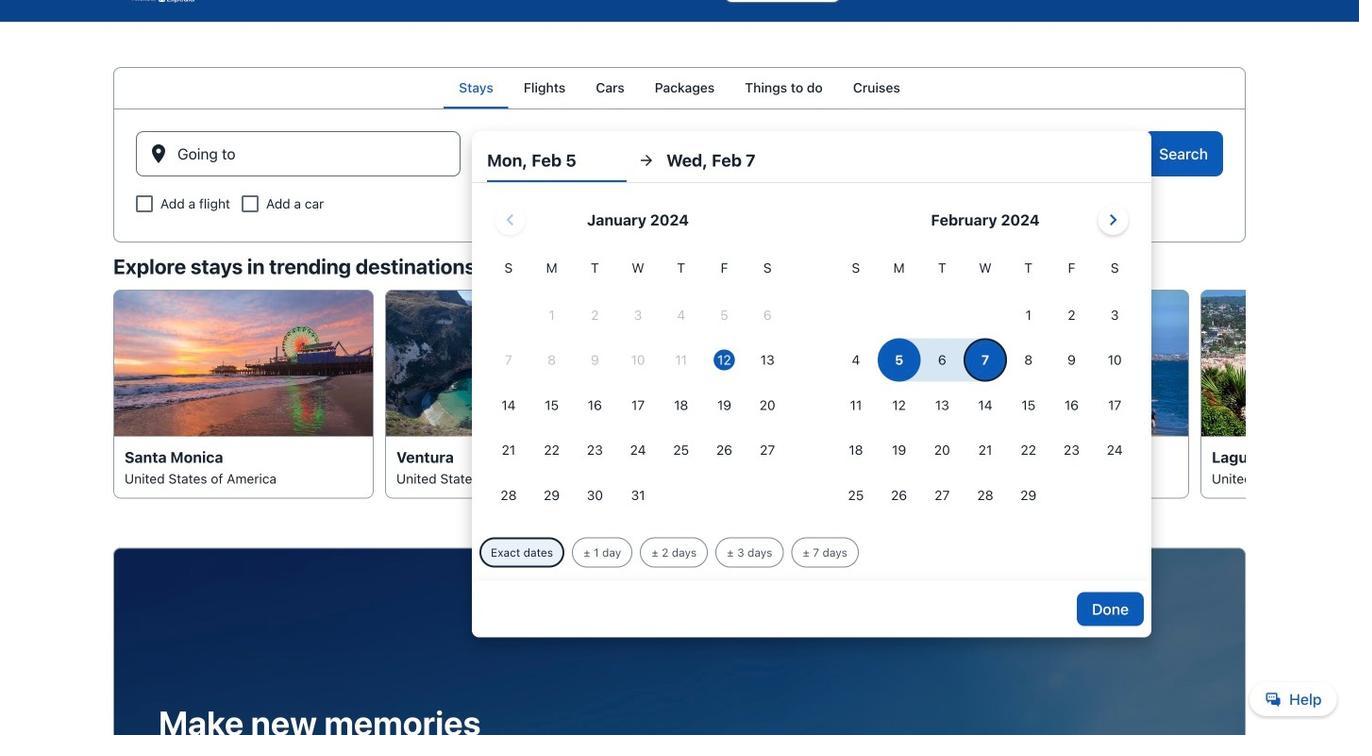 Task type: vqa. For each thing, say whether or not it's contained in the screenshot.
DOWNLOAD THE APP BUTTON image at the top
no



Task type: locate. For each thing, give the bounding box(es) containing it.
previous month image
[[499, 209, 522, 231]]

application
[[487, 197, 1136, 519]]

santa monica pier featuring general coastal views, a sunset and a sandy beach image
[[113, 290, 374, 436]]

main content
[[0, 67, 1359, 735]]

february 2024 element
[[834, 258, 1136, 519]]

directional image
[[638, 152, 655, 169]]

next month image
[[1102, 209, 1125, 231]]

january 2024 element
[[487, 258, 789, 519]]

tab list
[[113, 67, 1246, 109]]



Task type: describe. For each thing, give the bounding box(es) containing it.
laughlin showing cbd, a river or creek and signage image
[[657, 290, 917, 436]]

travelocity logo image
[[113, 0, 196, 3]]

show previous card image
[[102, 383, 125, 405]]

long beach featuring general coastal views, a beach and kite surfing image
[[929, 290, 1189, 436]]

channel islands national park image
[[385, 290, 646, 436]]

show next card image
[[1235, 383, 1257, 405]]

laguna - south beaches image
[[1201, 290, 1359, 436]]

today element
[[714, 350, 735, 371]]



